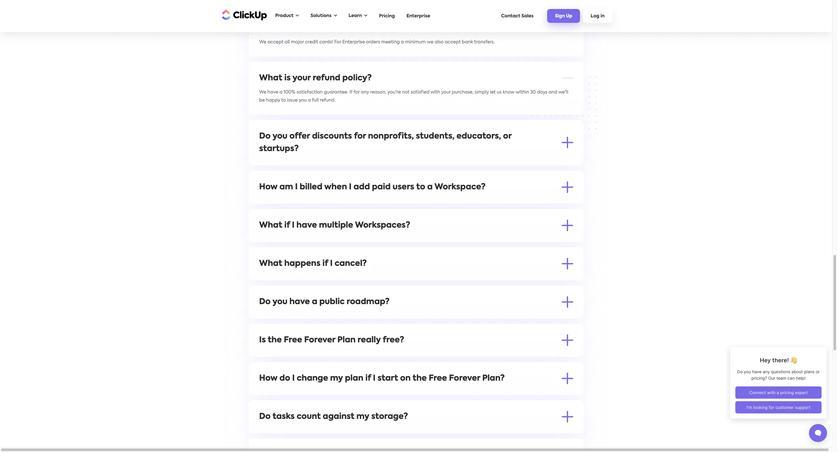 Task type: describe. For each thing, give the bounding box(es) containing it.
the inside the you're free to cancel at anytime! when you do, your current plan will last until the end of your billing cycle, unless you choose to downgrade immediately.
[[431, 276, 438, 280]]

against
[[323, 413, 355, 421]]

0 vertical spatial in
[[601, 14, 605, 18]]

do for do tasks count against my storage?
[[259, 413, 271, 421]]

to inside we have a 100% satisfaction guarantee. if for any reason, you're not satisfied with your purchase, simply let us know within 30 days and we'll be happy to issue you a full refund.
[[281, 98, 286, 103]]

on for based
[[387, 199, 393, 204]]

and right link
[[407, 185, 416, 189]]

your right "end"
[[455, 276, 464, 280]]

i left start at bottom left
[[373, 375, 376, 383]]

much
[[299, 352, 311, 357]]

to right yes
[[268, 161, 272, 165]]

a right click
[[428, 183, 433, 191]]

count
[[297, 413, 321, 421]]

we for we have a 100% satisfaction guarantee. if for any reason, you're not satisfied with your purchase, simply let us know within 30 days and we'll be happy to issue you a full refund.
[[259, 90, 266, 94]]

forever for than
[[372, 352, 388, 357]]

cards!
[[320, 40, 333, 44]]

to up the credit,
[[416, 183, 426, 191]]

cycle, inside the you're free to cancel at anytime! when you do, your current plan will last until the end of your billing cycle, unless you choose to downgrade immediately.
[[480, 276, 492, 280]]

level
[[448, 352, 458, 357]]

the inside clickup automatically bills you at a prorated price based on the time left in your cycle for any paid users added to your workspace. paid users include members and internal guests.
[[394, 199, 401, 204]]

us
[[497, 90, 502, 94]]

do you offer discounts for nonprofits, students, educators, or startups?
[[259, 132, 512, 153]]

if
[[350, 90, 353, 94]]

1 vertical spatial out
[[307, 193, 315, 197]]

the up care
[[413, 375, 427, 383]]

no!
[[259, 429, 267, 433]]

0 vertical spatial do
[[364, 24, 374, 32]]

know
[[503, 90, 515, 94]]

2 vertical spatial have
[[290, 298, 310, 306]]

page
[[460, 193, 471, 197]]

it
[[325, 314, 328, 319]]

for right below
[[380, 161, 386, 165]]

meaning
[[320, 237, 340, 242]]

paid inside for sure! this is so much more than a trial. the free forever plan offers an unmatched level of functionality compared to other "freemium" apps. we do this by making money on our paid plans.
[[352, 360, 363, 365]]

yes
[[259, 161, 267, 165]]

a left team,
[[307, 391, 310, 395]]

0 horizontal spatial users
[[393, 183, 415, 191]]

last
[[411, 276, 419, 280]]

your up this page 'link'
[[453, 185, 462, 189]]

for students, educators, and administrators, head to this link and click the "claim your academic discount" button to get started
[[272, 185, 557, 189]]

to up for startups, fill out and submit this form to apply for a startup credit, or head to this page for more info
[[384, 185, 389, 189]]

we'll
[[559, 90, 569, 94]]

your up satisfaction
[[293, 74, 311, 82]]

this
[[279, 352, 287, 357]]

what is your refund policy?
[[259, 74, 372, 82]]

this link link
[[390, 185, 406, 189]]

academic
[[463, 185, 486, 189]]

log in link
[[583, 9, 613, 23]]

your down button
[[512, 199, 522, 204]]

product
[[275, 14, 294, 18]]

0 vertical spatial more
[[387, 161, 399, 165]]

the left resources in the left of the page
[[334, 161, 342, 165]]

what for what payment methods do you accept?
[[259, 24, 283, 32]]

left
[[413, 199, 421, 204]]

satisfaction
[[297, 90, 323, 94]]

bank
[[462, 40, 473, 44]]

of right care
[[417, 391, 421, 395]]

to right the choose
[[534, 276, 539, 280]]

1 horizontal spatial head
[[432, 193, 444, 197]]

for for educators,
[[272, 185, 279, 189]]

your left cycle
[[427, 199, 437, 204]]

this down workspace?
[[451, 193, 459, 197]]

you right unless
[[508, 276, 516, 280]]

0 horizontal spatial enterprise
[[343, 40, 365, 44]]

1 horizontal spatial enterprise
[[407, 14, 430, 18]]

1 horizontal spatial if
[[323, 260, 328, 268]]

at for i
[[306, 276, 311, 280]]

an inside for sure! this is so much more than a trial. the free forever plan offers an unmatched level of functionality compared to other "freemium" apps. we do this by making money on our paid plans.
[[414, 352, 420, 357]]

to up price at the top left
[[363, 193, 367, 197]]

a up can
[[312, 298, 318, 306]]

this left link
[[390, 185, 397, 189]]

i down "members"
[[292, 222, 295, 230]]

for inside 'do you offer discounts for nonprofits, students, educators, or startups?'
[[354, 132, 366, 141]]

your right do,
[[364, 276, 373, 280]]

you inside we have a 100% satisfaction guarantee. if for any reason, you're not satisfied with your purchase, simply let us know within 30 days and we'll be happy to issue you a full refund.
[[299, 98, 307, 103]]

to right free
[[284, 276, 289, 280]]

at for billed
[[328, 199, 333, 204]]

your right affect
[[375, 429, 384, 433]]

also
[[435, 40, 444, 44]]

do,
[[356, 276, 363, 280]]

a inside clickup automatically bills you at a prorated price based on the time left in your cycle for any paid users added to your workspace. paid users include members and internal guests.
[[334, 199, 337, 204]]

2 horizontal spatial if
[[366, 375, 371, 383]]

learn
[[349, 14, 362, 18]]

members
[[277, 207, 298, 212]]

i up "when"
[[330, 260, 333, 268]]

compared
[[494, 352, 518, 357]]

workspace,
[[293, 237, 319, 242]]

money
[[321, 360, 336, 365]]

0 horizontal spatial head
[[371, 185, 383, 189]]

workspaces?
[[355, 222, 411, 230]]

0 vertical spatial free
[[284, 337, 302, 345]]

requires
[[380, 237, 397, 242]]

only
[[324, 429, 333, 433]]

with
[[431, 90, 440, 94]]

0 horizontal spatial plan
[[345, 375, 364, 383]]

0 horizontal spatial educators,
[[302, 185, 325, 189]]

on inside for sure! this is so much more than a trial. the free forever plan offers an unmatched level of functionality compared to other "freemium" apps. we do this by making money on our paid plans.
[[337, 360, 343, 365]]

take
[[394, 391, 404, 395]]

full
[[312, 98, 319, 103]]

meeting
[[381, 40, 400, 44]]

happy
[[266, 98, 280, 103]]

0 vertical spatial if
[[285, 222, 290, 230]]

until
[[420, 276, 430, 280]]

what payment methods do you accept?
[[259, 24, 427, 32]]

current
[[375, 276, 391, 280]]

2 vertical spatial all
[[422, 391, 427, 395]]

issue
[[287, 98, 298, 103]]

team's
[[385, 429, 400, 433]]

enterprise link
[[404, 10, 434, 21]]

paid inside clickup automatically bills you at a prorated price based on the time left in your cycle for any paid users added to your workspace. paid users include members and internal guests.
[[467, 199, 477, 204]]

0 vertical spatial plan
[[338, 337, 356, 345]]

do for do you offer discounts for nonprofits, students, educators, or startups?
[[259, 132, 271, 141]]

a right built
[[343, 391, 346, 395]]

you up certainly
[[273, 298, 288, 306]]

and right plan,
[[454, 391, 463, 395]]

contact
[[502, 14, 521, 18]]

2 horizontal spatial more
[[480, 193, 492, 197]]

up
[[566, 14, 573, 18]]

multiple
[[319, 222, 353, 230]]

area
[[377, 391, 387, 395]]

of down startups?
[[280, 161, 284, 165]]

above!
[[294, 161, 309, 165]]

all for to
[[274, 161, 279, 165]]

am
[[280, 183, 293, 191]]

the
[[352, 352, 360, 357]]

end
[[439, 276, 448, 280]]

offer
[[290, 132, 310, 141]]

major
[[291, 40, 304, 44]]

once you've created a team, we built a handy billing area to take care of all plan, cycle, and payment details.
[[259, 391, 502, 395]]

1 vertical spatial payment
[[464, 391, 485, 395]]

learn button
[[346, 9, 371, 23]]

your inside we have a 100% satisfaction guarantee. if for any reason, you're not satisfied with your purchase, simply let us know within 30 days and we'll be happy to issue you a full refund.
[[442, 90, 451, 94]]

startup
[[394, 193, 410, 197]]

guests.
[[327, 207, 342, 212]]

by
[[297, 360, 302, 365]]

click
[[417, 185, 427, 189]]

storage?
[[372, 413, 408, 421]]

sign up
[[555, 14, 573, 18]]

have inside we have a 100% satisfaction guarantee. if for any reason, you're not satisfied with your purchase, simply let us know within 30 days and we'll be happy to issue you a full refund.
[[268, 90, 279, 94]]

affect
[[360, 429, 374, 433]]

free for plan
[[429, 375, 447, 383]]

reason,
[[370, 90, 387, 94]]

choose
[[517, 276, 533, 280]]

you've
[[272, 391, 287, 395]]

for down academic at right top
[[473, 193, 479, 197]]

tasks
[[273, 413, 295, 421]]

fill
[[301, 193, 306, 197]]

credit
[[305, 40, 318, 44]]

a inside for sure! this is so much more than a trial. the free forever plan offers an unmatched level of functionality compared to other "freemium" apps. we do this by making money on our paid plans.
[[337, 352, 340, 357]]

log in
[[591, 14, 605, 18]]

1 vertical spatial we
[[325, 391, 331, 395]]

1 horizontal spatial out
[[326, 161, 333, 165]]

we have a 100% satisfaction guarantee. if for any reason, you're not satisfied with your purchase, simply let us know within 30 days and we'll be happy to issue you a full refund.
[[259, 90, 569, 103]]

forever for i
[[449, 375, 481, 383]]

0 vertical spatial an
[[398, 237, 404, 242]]

a down the this link link
[[390, 193, 393, 197]]

cycle
[[438, 199, 449, 204]]

submit
[[326, 193, 341, 197]]

other
[[525, 352, 536, 357]]

i up the startups,
[[295, 183, 298, 191]]

minimum
[[405, 40, 426, 44]]

my for plan
[[330, 375, 343, 383]]

1 vertical spatial billing
[[363, 391, 376, 395]]

free?
[[383, 337, 405, 345]]

you inside 'do you offer discounts for nonprofits, students, educators, or startups?'
[[273, 132, 288, 141]]

within
[[516, 90, 530, 94]]

to left 'take'
[[388, 391, 393, 395]]



Task type: locate. For each thing, give the bounding box(es) containing it.
0 horizontal spatial out
[[307, 193, 315, 197]]

certainly
[[268, 314, 287, 319]]

free up so at the left of the page
[[284, 337, 302, 345]]

1 horizontal spatial plan
[[389, 352, 399, 357]]

is the free forever plan really free?
[[259, 337, 405, 345]]

at right cancel
[[306, 276, 311, 280]]

0 horizontal spatial billing
[[363, 391, 376, 395]]

a
[[401, 40, 404, 44], [280, 90, 283, 94], [308, 98, 311, 103], [428, 183, 433, 191], [390, 193, 393, 197], [334, 199, 337, 204], [312, 298, 318, 306], [337, 352, 340, 357], [307, 391, 310, 395], [343, 391, 346, 395]]

2 vertical spatial if
[[366, 375, 371, 383]]

1 accept from the left
[[268, 40, 284, 44]]

0 horizontal spatial at
[[306, 276, 311, 280]]

2 horizontal spatial users
[[561, 199, 572, 204]]

and left we'll
[[549, 90, 558, 94]]

for inside clickup automatically bills you at a prorated price based on the time left in your cycle for any paid users added to your workspace. paid users include members and internal guests.
[[450, 199, 457, 204]]

to inside clickup automatically bills you at a prorated price based on the time left in your cycle for any paid users added to your workspace. paid users include members and internal guests.
[[506, 199, 511, 204]]

cycle, left unless
[[480, 276, 492, 280]]

to left issue
[[281, 98, 286, 103]]

1 vertical spatial enterprise
[[343, 40, 365, 44]]

downgrade
[[540, 276, 566, 280]]

0 vertical spatial enterprise
[[407, 14, 430, 18]]

on up care
[[400, 375, 411, 383]]

0 horizontal spatial on
[[337, 360, 343, 365]]

1 how from the top
[[259, 183, 278, 191]]

plan?
[[483, 375, 505, 383]]

is inside for sure! this is so much more than a trial. the free forever plan offers an unmatched level of functionality compared to other "freemium" apps. we do this by making money on our paid plans.
[[288, 352, 292, 357]]

paid up for startups, fill out and submit this form to apply for a startup credit, or head to this page for more info
[[372, 183, 391, 191]]

cycle, right plan,
[[441, 391, 453, 395]]

in
[[601, 14, 605, 18], [422, 199, 426, 204]]

we left built
[[325, 391, 331, 395]]

2 horizontal spatial all
[[422, 391, 427, 395]]

and up 'bills' on the top left of the page
[[316, 193, 325, 197]]

2 vertical spatial do
[[259, 413, 271, 421]]

1 horizontal spatial students,
[[416, 132, 455, 141]]

1 vertical spatial how
[[259, 375, 278, 383]]

1 horizontal spatial forever
[[372, 352, 388, 357]]

free inside for sure! this is so much more than a trial. the free forever plan offers an unmatched level of functionality compared to other "freemium" apps. we do this by making money on our paid plans.
[[361, 352, 371, 357]]

handy
[[348, 391, 362, 395]]

resources
[[343, 161, 364, 165]]

2 accept from the left
[[445, 40, 461, 44]]

enterprise up accept?
[[407, 14, 430, 18]]

0 horizontal spatial if
[[285, 222, 290, 230]]

0 horizontal spatial free
[[284, 337, 302, 345]]

here
[[329, 314, 339, 319]]

to
[[281, 98, 286, 103], [268, 161, 272, 165], [416, 183, 426, 191], [384, 185, 389, 189], [526, 185, 531, 189], [363, 193, 367, 197], [445, 193, 450, 197], [506, 199, 511, 204], [284, 276, 289, 280], [534, 276, 539, 280], [519, 352, 523, 357], [388, 391, 393, 395]]

3 do from the top
[[259, 413, 271, 421]]

1 horizontal spatial or
[[503, 132, 512, 141]]

i
[[295, 183, 298, 191], [349, 183, 352, 191], [292, 222, 295, 230], [330, 260, 333, 268], [292, 375, 295, 383], [373, 375, 376, 383]]

2 vertical spatial is
[[288, 352, 292, 357]]

contact sales button
[[498, 10, 537, 21]]

the right are
[[316, 429, 323, 433]]

students,
[[416, 132, 455, 141], [280, 185, 301, 189]]

for right cards!
[[334, 40, 341, 44]]

forever inside for sure! this is so much more than a trial. the free forever plan offers an unmatched level of functionality compared to other "freemium" apps. we do this by making money on our paid plans.
[[372, 352, 388, 357]]

1 vertical spatial educators,
[[302, 185, 325, 189]]

in right log
[[601, 14, 605, 18]]

all left 'major'
[[285, 40, 290, 44]]

to up cycle
[[445, 193, 450, 197]]

plan up trial.
[[338, 337, 356, 345]]

link
[[399, 185, 406, 189]]

paid down the
[[352, 360, 363, 365]]

1 vertical spatial an
[[414, 352, 420, 357]]

1 do from the top
[[259, 132, 271, 141]]

2 what from the top
[[259, 74, 283, 82]]

0 vertical spatial do
[[259, 132, 271, 141]]

you inside clickup automatically bills you at a prorated price based on the time left in your cycle for any paid users added to your workspace. paid users include members and internal guests.
[[319, 199, 327, 204]]

is
[[285, 74, 291, 82], [280, 237, 284, 242], [288, 352, 292, 357]]

workspace
[[353, 237, 378, 242]]

for up clickup
[[272, 193, 279, 197]]

0 vertical spatial how
[[259, 183, 278, 191]]

each
[[341, 237, 352, 242]]

storage.
[[401, 429, 420, 433]]

0 vertical spatial head
[[371, 185, 383, 189]]

no! file attachments are the only things that affect your team's storage.
[[259, 429, 420, 433]]

free up plan,
[[429, 375, 447, 383]]

time
[[402, 199, 412, 204]]

get
[[532, 185, 539, 189]]

head up apply
[[371, 185, 383, 189]]

we certainly do! you can find it here .
[[259, 314, 340, 319]]

how for how am i billed when i add paid users to a workspace?
[[259, 183, 278, 191]]

this up the prorated
[[342, 193, 350, 197]]

1 vertical spatial cycle,
[[441, 391, 453, 395]]

we accept all major credit cards! for enterprise orders meeting a minimum we also accept bank transfers.
[[259, 40, 495, 44]]

a left the 100%
[[280, 90, 283, 94]]

2 how from the top
[[259, 375, 278, 383]]

0 horizontal spatial payment
[[285, 24, 323, 32]]

free for much
[[361, 352, 371, 357]]

0 vertical spatial we
[[427, 40, 434, 44]]

educators, inside 'do you offer discounts for nonprofits, students, educators, or startups?'
[[457, 132, 501, 141]]

1 vertical spatial at
[[306, 276, 311, 280]]

payment
[[285, 24, 323, 32], [464, 391, 485, 395]]

apps.
[[259, 360, 271, 365]]

more left 'information:'
[[387, 161, 399, 165]]

on for start
[[400, 375, 411, 383]]

1 horizontal spatial we
[[427, 40, 434, 44]]

plan
[[392, 276, 402, 280], [345, 375, 364, 383]]

0 vertical spatial plan
[[392, 276, 402, 280]]

functionality
[[465, 352, 493, 357]]

1 horizontal spatial more
[[387, 161, 399, 165]]

startups,
[[280, 193, 300, 197]]

0 vertical spatial have
[[268, 90, 279, 94]]

bills
[[310, 199, 318, 204]]

my up affect
[[357, 413, 370, 421]]

for for this
[[259, 352, 266, 357]]

cancel?
[[335, 260, 367, 268]]

plan up 'handy'
[[345, 375, 364, 383]]

what for what is your refund policy?
[[259, 74, 283, 82]]

we for we accept all major credit cards! for enterprise orders meeting a minimum we also accept bank transfers.
[[259, 40, 266, 44]]

on inside clickup automatically bills you at a prorated price based on the time left in your cycle for any paid users added to your workspace. paid users include members and internal guests.
[[387, 199, 393, 204]]

to right the added
[[506, 199, 511, 204]]

2 vertical spatial forever
[[449, 375, 481, 383]]

or inside 'do you offer discounts for nonprofits, students, educators, or startups?'
[[503, 132, 512, 141]]

policy?
[[343, 74, 372, 82]]

for up resources in the left of the page
[[354, 132, 366, 141]]

price
[[359, 199, 371, 204]]

0 horizontal spatial in
[[422, 199, 426, 204]]

pricing link
[[376, 10, 398, 21]]

a right meeting
[[401, 40, 404, 44]]

you down 'pricing'
[[376, 24, 391, 32]]

forever
[[304, 337, 336, 345], [372, 352, 388, 357], [449, 375, 481, 383]]

an right requires
[[398, 237, 404, 242]]

1 horizontal spatial all
[[285, 40, 290, 44]]

plan
[[338, 337, 356, 345], [389, 352, 399, 357]]

more inside for sure! this is so much more than a trial. the free forever plan offers an unmatched level of functionality compared to other "freemium" apps. we do this by making money on our paid plans.
[[312, 352, 324, 357]]

contact sales
[[502, 14, 534, 18]]

the right click
[[428, 185, 435, 189]]

users right paid
[[561, 199, 572, 204]]

0 horizontal spatial we
[[325, 391, 331, 395]]

0 vertical spatial educators,
[[457, 132, 501, 141]]

1 horizontal spatial paid
[[372, 183, 391, 191]]

any left reason, on the left of the page
[[361, 90, 369, 94]]

this inside for sure! this is so much more than a trial. the free forever plan offers an unmatched level of functionality compared to other "freemium" apps. we do this by making money on our paid plans.
[[288, 360, 296, 365]]

0 vertical spatial paid
[[372, 183, 391, 191]]

if
[[285, 222, 290, 230], [323, 260, 328, 268], [366, 375, 371, 383]]

you
[[297, 314, 305, 319]]

add
[[354, 183, 370, 191]]

that
[[349, 429, 359, 433]]

for sure! this is so much more than a trial. the free forever plan offers an unmatched level of functionality compared to other "freemium" apps. we do this by making money on our paid plans.
[[259, 352, 563, 365]]

all right yes
[[274, 161, 279, 165]]

for inside we have a 100% satisfaction guarantee. if for any reason, you're not satisfied with your purchase, simply let us know within 30 days and we'll be happy to issue you a full refund.
[[354, 90, 360, 94]]

solutions
[[311, 14, 332, 18]]

of inside the you're free to cancel at anytime! when you do, your current plan will last until the end of your billing cycle, unless you choose to downgrade immediately.
[[449, 276, 454, 280]]

forever down level
[[449, 375, 481, 383]]

0 vertical spatial billing
[[465, 276, 479, 280]]

purchase,
[[452, 90, 474, 94]]

this left by
[[288, 360, 296, 365]]

0 horizontal spatial paid
[[352, 360, 363, 365]]

the
[[285, 161, 293, 165], [334, 161, 342, 165], [428, 185, 435, 189], [394, 199, 401, 204], [431, 276, 438, 280], [268, 337, 282, 345], [413, 375, 427, 383], [316, 429, 323, 433]]

2 horizontal spatial paid
[[467, 199, 477, 204]]

all for accept
[[285, 40, 290, 44]]

discounts
[[312, 132, 352, 141]]

0 vertical spatial cycle,
[[480, 276, 492, 280]]

is for per
[[280, 237, 284, 242]]

users left the added
[[478, 199, 490, 204]]

billing left area
[[363, 391, 376, 395]]

0 vertical spatial or
[[503, 132, 512, 141]]

0 vertical spatial is
[[285, 74, 291, 82]]

accept right "also"
[[445, 40, 461, 44]]

1 vertical spatial my
[[357, 413, 370, 421]]

solutions button
[[307, 9, 340, 23]]

0 vertical spatial my
[[330, 375, 343, 383]]

1 vertical spatial forever
[[372, 352, 388, 357]]

1 vertical spatial any
[[458, 199, 466, 204]]

0 horizontal spatial all
[[274, 161, 279, 165]]

have up we certainly do! you can find it here . in the bottom of the page
[[290, 298, 310, 306]]

1 vertical spatial plan
[[389, 352, 399, 357]]

unmatched
[[421, 352, 447, 357]]

a left full
[[308, 98, 311, 103]]

sales
[[522, 14, 534, 18]]

simply
[[475, 90, 489, 94]]

my for storage?
[[357, 413, 370, 421]]

sign up button
[[548, 9, 580, 23]]

to left the get
[[526, 185, 531, 189]]

do up no!
[[259, 413, 271, 421]]

for inside for sure! this is so much more than a trial. the free forever plan offers an unmatched level of functionality compared to other "freemium" apps. we do this by making money on our paid plans.
[[259, 352, 266, 357]]

the left "end"
[[431, 276, 438, 280]]

out right check
[[326, 161, 333, 165]]

if down plans.
[[366, 375, 371, 383]]

1 vertical spatial on
[[337, 360, 343, 365]]

0 vertical spatial payment
[[285, 24, 323, 32]]

do for do you have a public roadmap?
[[259, 298, 271, 306]]

1 vertical spatial is
[[280, 237, 284, 242]]

enterprise
[[407, 14, 430, 18], [343, 40, 365, 44]]

and
[[549, 90, 558, 94], [327, 185, 335, 189], [407, 185, 416, 189], [316, 193, 325, 197], [299, 207, 308, 212], [454, 391, 463, 395]]

anytime!
[[312, 276, 332, 280]]

yes to all of the above! check out the resources below for more information:
[[259, 161, 427, 165]]

2 horizontal spatial free
[[429, 375, 447, 383]]

info
[[493, 193, 501, 197]]

2 vertical spatial do
[[280, 375, 290, 383]]

do up startups?
[[259, 132, 271, 141]]

what up happy
[[259, 74, 283, 82]]

include
[[259, 207, 275, 212]]

at inside the you're free to cancel at anytime! when you do, your current plan will last until the end of your billing cycle, unless you choose to downgrade immediately.
[[306, 276, 311, 280]]

based
[[372, 199, 386, 204]]

what for what happens if i cancel?
[[259, 260, 283, 268]]

1 vertical spatial do
[[281, 360, 287, 365]]

0 horizontal spatial any
[[361, 90, 369, 94]]

1 horizontal spatial at
[[328, 199, 333, 204]]

started
[[540, 185, 557, 189]]

is for your
[[285, 74, 291, 82]]

1 vertical spatial in
[[422, 199, 426, 204]]

for down this page 'link'
[[450, 199, 457, 204]]

1 horizontal spatial payment
[[464, 391, 485, 395]]

plan inside for sure! this is so much more than a trial. the free forever plan offers an unmatched level of functionality compared to other "freemium" apps. we do this by making money on our paid plans.
[[389, 352, 399, 357]]

start
[[378, 375, 398, 383]]

0 vertical spatial forever
[[304, 337, 336, 345]]

for left am
[[272, 185, 279, 189]]

the left above!
[[285, 161, 293, 165]]

of inside for sure! this is so much more than a trial. the free forever plan offers an unmatched level of functionality compared to other "freemium" apps. we do this by making money on our paid plans.
[[459, 352, 464, 357]]

product button
[[272, 9, 302, 23]]

have
[[268, 90, 279, 94], [297, 222, 317, 230], [290, 298, 310, 306]]

things
[[334, 429, 348, 433]]

1 horizontal spatial on
[[387, 199, 393, 204]]

0 horizontal spatial students,
[[280, 185, 301, 189]]

what for what if i have multiple workspaces?
[[259, 222, 283, 230]]

nonprofits,
[[368, 132, 414, 141]]

free
[[274, 276, 283, 280]]

and down automatically
[[299, 207, 308, 212]]

what down the product
[[259, 24, 283, 32]]

what up 'payment'
[[259, 222, 283, 230]]

do inside 'do you offer discounts for nonprofits, students, educators, or startups?'
[[259, 132, 271, 141]]

can
[[306, 314, 314, 319]]

plan left offers
[[389, 352, 399, 357]]

1 horizontal spatial billing
[[465, 276, 479, 280]]

1 horizontal spatial my
[[357, 413, 370, 421]]

and up submit
[[327, 185, 335, 189]]

discount"
[[487, 185, 508, 189]]

any inside we have a 100% satisfaction guarantee. if for any reason, you're not satisfied with your purchase, simply let us know within 30 days and we'll be happy to issue you a full refund.
[[361, 90, 369, 94]]

of
[[280, 161, 284, 165], [449, 276, 454, 280], [459, 352, 464, 357], [417, 391, 421, 395]]

information:
[[400, 161, 427, 165]]

1 horizontal spatial an
[[414, 352, 420, 357]]

of right level
[[459, 352, 464, 357]]

and inside clickup automatically bills you at a prorated price based on the time left in your cycle for any paid users added to your workspace. paid users include members and internal guests.
[[299, 207, 308, 212]]

students, inside 'do you offer discounts for nonprofits, students, educators, or startups?'
[[416, 132, 455, 141]]

0 horizontal spatial my
[[330, 375, 343, 383]]

of right "end"
[[449, 276, 454, 280]]

clickup image
[[220, 9, 267, 21]]

and inside we have a 100% satisfaction guarantee. if for any reason, you're not satisfied with your purchase, simply let us know within 30 days and we'll be happy to issue you a full refund.
[[549, 90, 558, 94]]

payment up 'major'
[[285, 24, 323, 32]]

a left trial.
[[337, 352, 340, 357]]

users
[[393, 183, 415, 191], [478, 199, 490, 204], [561, 199, 572, 204]]

i up this form link
[[349, 183, 352, 191]]

1 horizontal spatial in
[[601, 14, 605, 18]]

30
[[531, 90, 536, 94]]

1 vertical spatial plan
[[345, 375, 364, 383]]

0 vertical spatial on
[[387, 199, 393, 204]]

what up you're
[[259, 260, 283, 268]]

do down this
[[281, 360, 287, 365]]

0 horizontal spatial an
[[398, 237, 404, 242]]

3 what from the top
[[259, 222, 283, 230]]

2 horizontal spatial forever
[[449, 375, 481, 383]]

more
[[387, 161, 399, 165], [480, 193, 492, 197], [312, 352, 324, 357]]

we inside we have a 100% satisfaction guarantee. if for any reason, you're not satisfied with your purchase, simply let us know within 30 days and we'll be happy to issue you a full refund.
[[259, 90, 266, 94]]

1 horizontal spatial plan
[[392, 276, 402, 280]]

in inside clickup automatically bills you at a prorated price based on the time left in your cycle for any paid users added to your workspace. paid users include members and internal guests.
[[422, 199, 426, 204]]

the right is
[[268, 337, 282, 345]]

1 vertical spatial paid
[[467, 199, 477, 204]]

1 horizontal spatial any
[[458, 199, 466, 204]]

we inside for sure! this is so much more than a trial. the free forever plan offers an unmatched level of functionality compared to other "freemium" apps. we do this by making money on our paid plans.
[[272, 360, 280, 365]]

1 vertical spatial students,
[[280, 185, 301, 189]]

you're free to cancel at anytime! when you do, your current plan will last until the end of your billing cycle, unless you choose to downgrade immediately.
[[259, 276, 566, 288]]

how up once
[[259, 375, 278, 383]]

to inside for sure! this is so much more than a trial. the free forever plan offers an unmatched level of functionality compared to other "freemium" apps. we do this by making money on our paid plans.
[[519, 352, 523, 357]]

0 horizontal spatial forever
[[304, 337, 336, 345]]

1 vertical spatial more
[[480, 193, 492, 197]]

1 horizontal spatial free
[[361, 352, 371, 357]]

1 vertical spatial if
[[323, 260, 328, 268]]

accept?
[[393, 24, 427, 32]]

more left info
[[480, 193, 492, 197]]

0 horizontal spatial more
[[312, 352, 324, 357]]

0 vertical spatial at
[[328, 199, 333, 204]]

1 what from the top
[[259, 24, 283, 32]]

2 vertical spatial free
[[429, 375, 447, 383]]

you
[[376, 24, 391, 32], [299, 98, 307, 103], [273, 132, 288, 141], [319, 199, 327, 204], [347, 276, 355, 280], [508, 276, 516, 280], [273, 298, 288, 306]]

all left plan,
[[422, 391, 427, 395]]

0 vertical spatial students,
[[416, 132, 455, 141]]

paid down page
[[467, 199, 477, 204]]

you left do,
[[347, 276, 355, 280]]

plan inside the you're free to cancel at anytime! when you do, your current plan will last until the end of your billing cycle, unless you choose to downgrade immediately.
[[392, 276, 402, 280]]

for up the based
[[382, 193, 389, 197]]

0 vertical spatial any
[[361, 90, 369, 94]]

4 what from the top
[[259, 260, 283, 268]]

what happens if i cancel?
[[259, 260, 367, 268]]

we for we certainly do! you can find it here .
[[259, 314, 266, 319]]

how for how do i change my plan if i start on the free forever plan?
[[259, 375, 278, 383]]

paid
[[550, 199, 560, 204]]

for for fill
[[272, 193, 279, 197]]

do tasks count against my storage?
[[259, 413, 408, 421]]

1 horizontal spatial users
[[478, 199, 490, 204]]

do inside for sure! this is so much more than a trial. the free forever plan offers an unmatched level of functionality compared to other "freemium" apps. we do this by making money on our paid plans.
[[281, 360, 287, 365]]

0 vertical spatial all
[[285, 40, 290, 44]]

at inside clickup automatically bills you at a prorated price based on the time left in your cycle for any paid users added to your workspace. paid users include members and internal guests.
[[328, 199, 333, 204]]

a down submit
[[334, 199, 337, 204]]

payment left 'details.'
[[464, 391, 485, 395]]

1 vertical spatial or
[[427, 193, 431, 197]]

have up workspace,
[[297, 222, 317, 230]]

when
[[325, 183, 347, 191]]

we left "also"
[[427, 40, 434, 44]]

any inside clickup automatically bills you at a prorated price based on the time left in your cycle for any paid users added to your workspace. paid users include members and internal guests.
[[458, 199, 466, 204]]

billing inside the you're free to cancel at anytime! when you do, your current plan will last until the end of your billing cycle, unless you choose to downgrade immediately.
[[465, 276, 479, 280]]

in right left at the top
[[422, 199, 426, 204]]

users up startup in the left top of the page
[[393, 183, 415, 191]]

an right offers
[[414, 352, 420, 357]]

i up "created"
[[292, 375, 295, 383]]

satisfied
[[411, 90, 430, 94]]

2 horizontal spatial on
[[400, 375, 411, 383]]

on down for startups, fill out and submit this form to apply for a startup credit, or head to this page for more info
[[387, 199, 393, 204]]

if up 'anytime!'
[[323, 260, 328, 268]]

what
[[259, 24, 283, 32], [259, 74, 283, 82], [259, 222, 283, 230], [259, 260, 283, 268]]

2 do from the top
[[259, 298, 271, 306]]

1 vertical spatial have
[[297, 222, 317, 230]]



Task type: vqa. For each thing, say whether or not it's contained in the screenshot.


